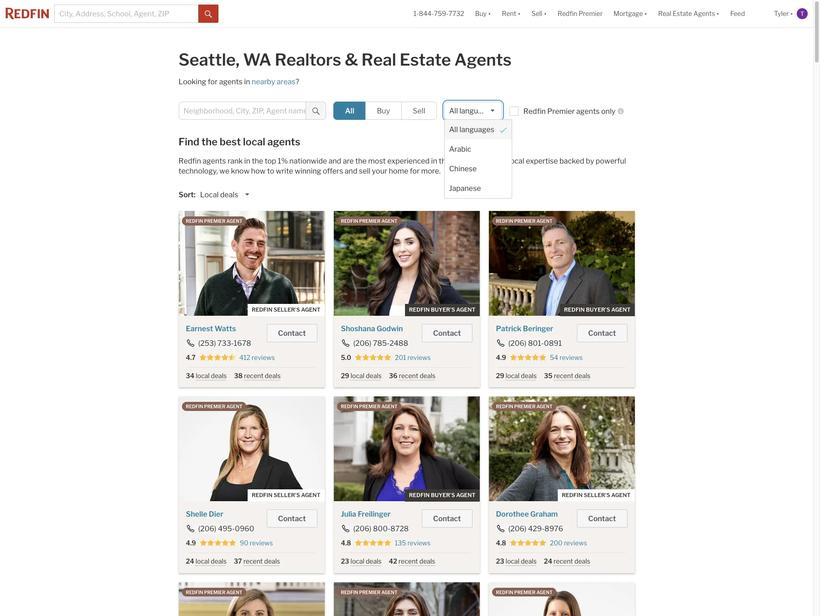 Task type: vqa. For each thing, say whether or not it's contained in the screenshot.
FRIDAY
no



Task type: locate. For each thing, give the bounding box(es) containing it.
real right &
[[362, 50, 396, 70]]

contact for 2488
[[433, 329, 461, 338]]

areas
[[277, 78, 295, 86]]

the up .
[[439, 157, 450, 166]]

seller's for 8976
[[584, 492, 610, 499]]

best
[[220, 136, 241, 148]]

recent right 42
[[399, 558, 418, 566]]

rating 4.9 out of 5 element for 801-
[[510, 354, 546, 362]]

local right 34
[[196, 372, 210, 380]]

4.8 down "dorothee" in the right of the page
[[496, 540, 506, 547]]

90 reviews
[[240, 540, 273, 547]]

1%
[[278, 157, 288, 166]]

▾ inside buy ▾ dropdown button
[[488, 10, 491, 18]]

1 horizontal spatial and
[[345, 167, 357, 176]]

redfin premier agent for freilinger
[[341, 404, 397, 410]]

shoshana
[[341, 325, 375, 333]]

in
[[244, 78, 250, 86], [244, 157, 250, 166], [431, 157, 437, 166]]

languages up arabic
[[460, 125, 494, 134]]

1 vertical spatial redfin
[[523, 107, 546, 116]]

1 vertical spatial languages
[[460, 125, 494, 134]]

reviews right 54
[[560, 354, 583, 362]]

premier for redfin premier agents only
[[547, 107, 575, 116]]

rating 4.7 out of 5 element
[[199, 354, 236, 362]]

0 vertical spatial all languages
[[449, 107, 494, 115]]

0 horizontal spatial premier
[[547, 107, 575, 116]]

reviews right 200
[[564, 540, 587, 547]]

1 vertical spatial rating 4.9 out of 5 element
[[200, 540, 236, 548]]

1 horizontal spatial 4.8
[[496, 540, 506, 547]]

rent ▾ button
[[496, 0, 526, 27]]

deals down rating 5.0 out of 5 element
[[366, 372, 382, 380]]

dialog
[[444, 119, 512, 199]]

local right with
[[509, 157, 524, 166]]

contact button up 135 reviews
[[422, 510, 472, 528]]

the up sell
[[355, 157, 367, 166]]

for right looking
[[208, 78, 218, 86]]

(206) 495-0960 button
[[186, 525, 255, 534]]

feed
[[730, 10, 745, 18]]

1 horizontal spatial for
[[410, 167, 420, 176]]

real right mortgage ▾
[[658, 10, 671, 18]]

0 horizontal spatial 23
[[341, 558, 349, 566]]

2 24 from the left
[[544, 558, 552, 566]]

powerful
[[596, 157, 626, 166]]

local left 42
[[351, 558, 364, 566]]

rating 4.9 out of 5 element down (206) 801-0891 button
[[510, 354, 546, 362]]

1 vertical spatial all languages
[[449, 125, 494, 134]]

reviews for (206) 429-8976
[[564, 540, 587, 547]]

sell right buy radio
[[413, 107, 425, 115]]

▾ for tyler ▾
[[790, 10, 793, 18]]

1 rating 4.8 out of 5 element from the left
[[355, 540, 391, 548]]

looking for agents in nearby areas ?
[[179, 78, 299, 86]]

buy right 7732
[[475, 10, 487, 18]]

36
[[389, 372, 398, 380]]

and up offers
[[329, 157, 341, 166]]

0 vertical spatial for
[[208, 78, 218, 86]]

1 horizontal spatial estate
[[673, 10, 692, 18]]

35
[[544, 372, 553, 380]]

1 4.8 from the left
[[341, 540, 351, 547]]

redfin buyer's agent for 8728
[[409, 492, 475, 499]]

all languages up arabic
[[449, 125, 494, 134]]

redfin inside button
[[558, 10, 577, 18]]

1 vertical spatial premier
[[547, 107, 575, 116]]

graham
[[530, 510, 558, 519]]

sell for sell ▾
[[532, 10, 542, 18]]

sell right "rent ▾"
[[532, 10, 542, 18]]

1 vertical spatial sell
[[413, 107, 425, 115]]

1 horizontal spatial 23 local deals
[[496, 558, 537, 566]]

1 horizontal spatial 4.9
[[496, 354, 506, 362]]

1 horizontal spatial premier
[[579, 10, 603, 18]]

contact button up 201 reviews
[[422, 324, 472, 343]]

1 horizontal spatial buy
[[475, 10, 487, 18]]

&
[[345, 50, 358, 70]]

42
[[389, 558, 397, 566]]

photo of alysan long image
[[179, 583, 325, 617]]

reviews right the 90
[[250, 540, 273, 547]]

recent
[[244, 372, 263, 380], [399, 372, 418, 380], [554, 372, 573, 380], [243, 558, 263, 566], [399, 558, 418, 566], [554, 558, 573, 566]]

0 horizontal spatial 4.8
[[341, 540, 351, 547]]

2 vertical spatial redfin
[[179, 157, 201, 166]]

in right rank
[[244, 157, 250, 166]]

buy inside dropdown button
[[475, 10, 487, 18]]

1 vertical spatial and
[[345, 167, 357, 176]]

4.9 down patrick
[[496, 354, 506, 362]]

all languages
[[449, 107, 494, 115], [449, 125, 494, 134]]

(206) down the "shoshana"
[[353, 339, 371, 348]]

premier for freilinger
[[359, 404, 380, 410]]

(206) down julia freilinger on the left bottom of page
[[353, 525, 371, 534]]

reviews right 201
[[408, 354, 431, 362]]

redfin
[[186, 218, 203, 224], [341, 218, 358, 224], [496, 218, 513, 224], [252, 307, 272, 313], [409, 307, 430, 313], [564, 307, 585, 313], [186, 404, 203, 410], [341, 404, 358, 410], [496, 404, 513, 410], [252, 492, 272, 499], [409, 492, 430, 499], [562, 492, 583, 499], [186, 590, 203, 595], [341, 590, 358, 595], [496, 590, 513, 595]]

with local expertise backed by powerful technology, we know how to write winning offers and sell your home for
[[179, 157, 626, 176]]

0 vertical spatial buy
[[475, 10, 487, 18]]

42 recent deals
[[389, 558, 435, 566]]

more
[[421, 167, 439, 176]]

4.9
[[496, 354, 506, 362], [186, 540, 196, 547]]

24 down 200
[[544, 558, 552, 566]]

4.8 down julia
[[341, 540, 351, 547]]

deals left 37
[[211, 558, 227, 566]]

sell inside dropdown button
[[532, 10, 542, 18]]

4.8 for (206) 800-8728
[[341, 540, 351, 547]]

rating 4.9 out of 5 element for 495-
[[200, 540, 236, 548]]

2 29 local deals from the left
[[496, 372, 537, 380]]

dier
[[209, 510, 223, 519]]

24 recent deals
[[544, 558, 590, 566]]

(206) down patrick beringer link at the bottom right of the page
[[508, 339, 526, 348]]

in left nearby
[[244, 78, 250, 86]]

local
[[243, 136, 265, 148], [509, 157, 524, 166], [196, 372, 210, 380], [351, 372, 364, 380], [506, 372, 520, 380], [196, 558, 209, 566], [351, 558, 364, 566], [506, 558, 519, 566]]

redfin premier agent for dier
[[186, 404, 242, 410]]

1-844-759-7732
[[414, 10, 464, 18]]

0 vertical spatial agents
[[694, 10, 715, 18]]

0 horizontal spatial buy
[[377, 107, 390, 115]]

recent for (206) 800-8728
[[399, 558, 418, 566]]

0 vertical spatial real
[[658, 10, 671, 18]]

1 horizontal spatial real
[[658, 10, 671, 18]]

the right find
[[201, 136, 217, 148]]

5 ▾ from the left
[[716, 10, 719, 18]]

sell for sell
[[413, 107, 425, 115]]

29 down (206) 801-0891 button
[[496, 372, 504, 380]]

user photo image
[[797, 8, 808, 19]]

1 23 from the left
[[341, 558, 349, 566]]

all up all languages element
[[449, 107, 458, 115]]

and
[[329, 157, 341, 166], [345, 167, 357, 176]]

1 ▾ from the left
[[488, 10, 491, 18]]

▾ right rent
[[518, 10, 521, 18]]

rating 4.9 out of 5 element
[[510, 354, 546, 362], [200, 540, 236, 548]]

chinese
[[449, 165, 477, 173]]

29 down '5.0'
[[341, 372, 349, 380]]

2 horizontal spatial redfin
[[558, 10, 577, 18]]

▾ inside sell ▾ dropdown button
[[544, 10, 547, 18]]

industry.
[[452, 157, 481, 166]]

6 ▾ from the left
[[790, 10, 793, 18]]

by
[[586, 157, 594, 166]]

0 vertical spatial rating 4.9 out of 5 element
[[510, 354, 546, 362]]

90
[[240, 540, 248, 547]]

dialog containing all languages
[[444, 119, 512, 199]]

photo of julia freilinger image
[[334, 397, 480, 502]]

deals down 90 reviews on the bottom left of the page
[[264, 558, 280, 566]]

54
[[550, 354, 558, 362]]

contact button up 90 reviews on the bottom left of the page
[[267, 510, 317, 528]]

redfin premier agent for graham
[[496, 404, 553, 410]]

1 vertical spatial buy
[[377, 107, 390, 115]]

redfin premier agent for beringer
[[496, 218, 553, 224]]

contact button for (206) 495-0960
[[267, 510, 317, 528]]

0 vertical spatial languages
[[460, 107, 494, 115]]

seller's
[[274, 307, 300, 313], [274, 492, 300, 499], [584, 492, 610, 499]]

for down experienced
[[410, 167, 420, 176]]

2 29 from the left
[[496, 372, 504, 380]]

2 ▾ from the left
[[518, 10, 521, 18]]

local down (206) 429-8976 button
[[506, 558, 519, 566]]

offers
[[323, 167, 343, 176]]

(206) for (206) 785-2488
[[353, 339, 371, 348]]

0 horizontal spatial 24
[[186, 558, 194, 566]]

1 29 from the left
[[341, 372, 349, 380]]

rank
[[228, 157, 243, 166]]

rating 4.8 out of 5 element
[[355, 540, 391, 548], [510, 540, 546, 548]]

2 4.8 from the left
[[496, 540, 506, 547]]

2 23 local deals from the left
[[496, 558, 537, 566]]

reviews
[[252, 354, 275, 362], [408, 354, 431, 362], [560, 354, 583, 362], [250, 540, 273, 547], [407, 540, 431, 547], [564, 540, 587, 547]]

3 ▾ from the left
[[544, 10, 547, 18]]

23 local deals left 42
[[341, 558, 382, 566]]

redfin for redfin premier
[[558, 10, 577, 18]]

2488
[[390, 339, 408, 348]]

deals
[[220, 191, 238, 199], [211, 372, 227, 380], [265, 372, 281, 380], [366, 372, 382, 380], [420, 372, 436, 380], [521, 372, 537, 380], [575, 372, 591, 380], [211, 558, 227, 566], [264, 558, 280, 566], [366, 558, 382, 566], [419, 558, 435, 566], [521, 558, 537, 566], [574, 558, 590, 566]]

local left 37
[[196, 558, 209, 566]]

rent ▾ button
[[502, 0, 521, 27]]

0 horizontal spatial agents
[[454, 50, 512, 70]]

0 horizontal spatial rating 4.9 out of 5 element
[[200, 540, 236, 548]]

dorothee
[[496, 510, 529, 519]]

reviews right the 412
[[252, 354, 275, 362]]

1 languages from the top
[[460, 107, 494, 115]]

to
[[267, 167, 274, 176]]

1 horizontal spatial rating 4.8 out of 5 element
[[510, 540, 546, 548]]

all inside option
[[345, 107, 354, 115]]

▾ left feed
[[716, 10, 719, 18]]

37
[[234, 558, 242, 566]]

0 horizontal spatial redfin
[[179, 157, 201, 166]]

premier for watts
[[204, 218, 225, 224]]

local for earnest watts
[[196, 372, 210, 380]]

deals down rating 4.7 out of 5 'element'
[[211, 372, 227, 380]]

rating 4.8 out of 5 element for 800-
[[355, 540, 391, 548]]

rating 4.8 out of 5 element down (206) 429-8976 button
[[510, 540, 546, 548]]

rating 4.8 out of 5 element down (206) 800-8728 button
[[355, 540, 391, 548]]

all languages up all languages element
[[449, 107, 494, 115]]

recent for (206) 801-0891
[[554, 372, 573, 380]]

0 horizontal spatial rating 4.8 out of 5 element
[[355, 540, 391, 548]]

agents down seattle,
[[219, 78, 243, 86]]

29 local deals left the 35
[[496, 372, 537, 380]]

0 vertical spatial 4.9
[[496, 354, 506, 362]]

0 horizontal spatial sell
[[413, 107, 425, 115]]

(206) 801-0891 button
[[496, 339, 562, 348]]

buy right all option
[[377, 107, 390, 115]]

languages up all languages element
[[460, 107, 494, 115]]

all up arabic
[[449, 125, 458, 134]]

0 horizontal spatial 23 local deals
[[341, 558, 382, 566]]

1 horizontal spatial 29 local deals
[[496, 372, 537, 380]]

shoshana godwin
[[341, 325, 403, 333]]

0 horizontal spatial 29
[[341, 372, 349, 380]]

1 horizontal spatial sell
[[532, 10, 542, 18]]

733-
[[217, 339, 234, 348]]

0 vertical spatial premier
[[579, 10, 603, 18]]

deals down 135 reviews
[[419, 558, 435, 566]]

0 horizontal spatial and
[[329, 157, 341, 166]]

(206) down "dorothee" in the right of the page
[[508, 525, 526, 534]]

buy inside radio
[[377, 107, 390, 115]]

▾ right mortgage
[[644, 10, 647, 18]]

0 vertical spatial redfin
[[558, 10, 577, 18]]

recent right 36 at bottom left
[[399, 372, 418, 380]]

languages
[[460, 107, 494, 115], [460, 125, 494, 134]]

recent down 200 reviews
[[554, 558, 573, 566]]

1 horizontal spatial 23
[[496, 558, 504, 566]]

reviews right 135 at the left of page
[[407, 540, 431, 547]]

4.7
[[186, 354, 196, 362]]

photo of patrick beringer image
[[489, 211, 635, 316]]

local deals
[[200, 191, 238, 199]]

1 horizontal spatial 24
[[544, 558, 552, 566]]

4.9 up 24 local deals
[[186, 540, 196, 547]]

and down are
[[345, 167, 357, 176]]

1 horizontal spatial 29
[[496, 372, 504, 380]]

buyer's for 8728
[[431, 492, 455, 499]]

dorothee graham link
[[496, 510, 558, 519]]

contact button for (206) 801-0891
[[577, 324, 627, 343]]

premier for redfin premier
[[579, 10, 603, 18]]

local for shelle dier
[[196, 558, 209, 566]]

redfin buyer's agent
[[409, 307, 475, 313], [564, 307, 631, 313], [409, 492, 475, 499]]

julia
[[341, 510, 356, 519]]

all
[[345, 107, 354, 115], [449, 107, 458, 115], [449, 125, 458, 134]]

agents
[[694, 10, 715, 18], [454, 50, 512, 70]]

23 down (206) 429-8976 button
[[496, 558, 504, 566]]

1 vertical spatial 4.9
[[186, 540, 196, 547]]

4.8 for (206) 429-8976
[[496, 540, 506, 547]]

premier
[[204, 218, 225, 224], [359, 218, 380, 224], [514, 218, 535, 224], [204, 404, 225, 410], [359, 404, 380, 410], [514, 404, 535, 410], [204, 590, 225, 595], [359, 590, 380, 595], [514, 590, 535, 595]]

2 23 from the left
[[496, 558, 504, 566]]

29 local deals down rating 5.0 out of 5 element
[[341, 372, 382, 380]]

real inside real estate agents ▾ link
[[658, 10, 671, 18]]

the up how
[[252, 157, 263, 166]]

premier inside button
[[579, 10, 603, 18]]

▾ inside mortgage ▾ dropdown button
[[644, 10, 647, 18]]

4 ▾ from the left
[[644, 10, 647, 18]]

tyler
[[774, 10, 789, 18]]

local left the 35
[[506, 372, 520, 380]]

▾ for buy ▾
[[488, 10, 491, 18]]

your
[[372, 167, 387, 176]]

premier for graham
[[514, 404, 535, 410]]

▾ left rent
[[488, 10, 491, 18]]

tyler ▾
[[774, 10, 793, 18]]

▾ right "rent ▾"
[[544, 10, 547, 18]]

recent right the 35
[[554, 372, 573, 380]]

submit search image
[[312, 108, 320, 115]]

(206)
[[353, 339, 371, 348], [508, 339, 526, 348], [198, 525, 216, 534], [353, 525, 371, 534], [508, 525, 526, 534]]

recent for (206) 785-2488
[[399, 372, 418, 380]]

(206) 785-2488
[[353, 339, 408, 348]]

nationwide
[[289, 157, 327, 166]]

sell inside option
[[413, 107, 425, 115]]

option group
[[334, 102, 437, 120]]

23 down (206) 800-8728 button
[[341, 558, 349, 566]]

29 for (206) 801-0891
[[496, 372, 504, 380]]

0 vertical spatial sell
[[532, 10, 542, 18]]

23 local deals for (206) 800-8728
[[341, 558, 382, 566]]

seller's for 0960
[[274, 492, 300, 499]]

(206) 800-8728
[[353, 525, 409, 534]]

▾ right tyler
[[790, 10, 793, 18]]

8976
[[545, 525, 563, 534]]

feed button
[[725, 0, 769, 27]]

0 horizontal spatial estate
[[400, 50, 451, 70]]

2 rating 4.8 out of 5 element from the left
[[510, 540, 546, 548]]

1 24 from the left
[[186, 558, 194, 566]]

800-
[[373, 525, 390, 534]]

contact button up 200 reviews
[[577, 510, 627, 528]]

24 down (206) 495-0960 button
[[186, 558, 194, 566]]

23 local deals down (206) 429-8976 button
[[496, 558, 537, 566]]

4.9 for (206) 495-0960
[[186, 540, 196, 547]]

recent for (206) 429-8976
[[554, 558, 573, 566]]

local for julia freilinger
[[351, 558, 364, 566]]

Sell radio
[[401, 102, 437, 120]]

how
[[251, 167, 266, 176]]

1 23 local deals from the left
[[341, 558, 382, 566]]

rating 4.9 out of 5 element down (206) 495-0960 button
[[200, 540, 236, 548]]

agents up 'we'
[[203, 157, 226, 166]]

buy for buy ▾
[[475, 10, 487, 18]]

contact button up 412 reviews
[[267, 324, 317, 343]]

0 horizontal spatial 4.9
[[186, 540, 196, 547]]

(206) 785-2488 button
[[341, 339, 409, 348]]

local right "best"
[[243, 136, 265, 148]]

(206) down the shelle dier link
[[198, 525, 216, 534]]

all right submit search image
[[345, 107, 354, 115]]

0 horizontal spatial for
[[208, 78, 218, 86]]

54 reviews
[[550, 354, 583, 362]]

1 horizontal spatial agents
[[694, 10, 715, 18]]

0 horizontal spatial 29 local deals
[[341, 372, 382, 380]]

recent right 38 at the left bottom of page
[[244, 372, 263, 380]]

0 vertical spatial estate
[[673, 10, 692, 18]]

sort:
[[179, 190, 196, 199]]

0 vertical spatial and
[[329, 157, 341, 166]]

contact button up 54 reviews in the bottom right of the page
[[577, 324, 627, 343]]

redfin premier agents only
[[523, 107, 616, 116]]

1 vertical spatial for
[[410, 167, 420, 176]]

buy for buy
[[377, 107, 390, 115]]

2 all languages from the top
[[449, 125, 494, 134]]

1 29 local deals from the left
[[341, 372, 382, 380]]

29 local deals
[[341, 372, 382, 380], [496, 372, 537, 380]]

0 horizontal spatial real
[[362, 50, 396, 70]]

list box
[[444, 102, 512, 199]]

contact for 1678
[[278, 329, 306, 338]]

deals down 201 reviews
[[420, 372, 436, 380]]

redfin premier agent
[[186, 218, 242, 224], [341, 218, 397, 224], [496, 218, 553, 224], [186, 404, 242, 410], [341, 404, 397, 410], [496, 404, 553, 410], [186, 590, 242, 595], [341, 590, 397, 595], [496, 590, 553, 595]]

redfin for redfin premier agents only
[[523, 107, 546, 116]]

recent right 37
[[243, 558, 263, 566]]

seller's for 1678
[[274, 307, 300, 313]]

▾
[[488, 10, 491, 18], [518, 10, 521, 18], [544, 10, 547, 18], [644, 10, 647, 18], [716, 10, 719, 18], [790, 10, 793, 18]]

1 horizontal spatial rating 4.9 out of 5 element
[[510, 354, 546, 362]]

7732
[[449, 10, 464, 18]]

1 horizontal spatial redfin
[[523, 107, 546, 116]]

wa
[[243, 50, 271, 70]]

1 vertical spatial real
[[362, 50, 396, 70]]

▾ inside rent ▾ dropdown button
[[518, 10, 521, 18]]

local down '5.0'
[[351, 372, 364, 380]]



Task type: describe. For each thing, give the bounding box(es) containing it.
beringer
[[523, 325, 553, 333]]

photo of shelle dier image
[[179, 397, 325, 502]]

for inside with local expertise backed by powerful technology, we know how to write winning offers and sell your home for
[[410, 167, 420, 176]]

(206) for (206) 495-0960
[[198, 525, 216, 534]]

local for patrick beringer
[[506, 372, 520, 380]]

23 local deals for (206) 429-8976
[[496, 558, 537, 566]]

▾ inside real estate agents ▾ link
[[716, 10, 719, 18]]

0891
[[544, 339, 562, 348]]

home
[[389, 167, 408, 176]]

premier for beringer
[[514, 218, 535, 224]]

know
[[231, 167, 250, 176]]

in up more .
[[431, 157, 437, 166]]

deals down (206) 429-8976 button
[[521, 558, 537, 566]]

are
[[343, 157, 354, 166]]

mortgage
[[614, 10, 643, 18]]

photo of kiley lazarus image
[[489, 583, 635, 617]]

local inside with local expertise backed by powerful technology, we know how to write winning offers and sell your home for
[[509, 157, 524, 166]]

reviews for (206) 800-8728
[[407, 540, 431, 547]]

option group containing all
[[334, 102, 437, 120]]

buy ▾ button
[[470, 0, 496, 27]]

deals right the local
[[220, 191, 238, 199]]

reviews for (253) 733-1678
[[252, 354, 275, 362]]

4.9 for (206) 801-0891
[[496, 354, 506, 362]]

37 recent deals
[[234, 558, 280, 566]]

watts
[[215, 325, 236, 333]]

redfin for redfin agents rank in the top 1% nationwide and are the most experienced in the industry.
[[179, 157, 201, 166]]

in for rank
[[244, 157, 250, 166]]

29 for (206) 785-2488
[[341, 372, 349, 380]]

rent ▾
[[502, 10, 521, 18]]

contact for 0891
[[588, 329, 616, 338]]

redfin seller's agent for 8976
[[562, 492, 631, 499]]

agents inside real estate agents ▾ link
[[694, 10, 715, 18]]

200 reviews
[[550, 540, 587, 547]]

deals down 412 reviews
[[265, 372, 281, 380]]

▾ for mortgage ▾
[[644, 10, 647, 18]]

more .
[[421, 167, 441, 176]]

nearby
[[252, 78, 275, 86]]

200
[[550, 540, 563, 547]]

City, Address, School, Agent, ZIP search field
[[54, 5, 198, 23]]

Buy radio
[[365, 102, 402, 120]]

contact for 8976
[[588, 515, 616, 524]]

mortgage ▾ button
[[608, 0, 653, 27]]

(206) for (206) 800-8728
[[353, 525, 371, 534]]

redfin seller's agent for 1678
[[252, 307, 320, 313]]

rating 4.8 out of 5 element for 429-
[[510, 540, 546, 548]]

▾ for sell ▾
[[544, 10, 547, 18]]

redfin premier button
[[552, 0, 608, 27]]

redfin premier agent for godwin
[[341, 218, 397, 224]]

buy ▾ button
[[475, 0, 491, 27]]

redfin buyer's agent for 2488
[[409, 307, 475, 313]]

nearby areas link
[[252, 78, 295, 86]]

local for shoshana godwin
[[351, 372, 364, 380]]

local
[[200, 191, 219, 199]]

backed
[[559, 157, 584, 166]]

(206) 801-0891
[[508, 339, 562, 348]]

(206) 429-8976 button
[[496, 525, 564, 534]]

contact button for (206) 800-8728
[[422, 510, 472, 528]]

list box containing all languages
[[444, 102, 512, 199]]

seattle,
[[179, 50, 240, 70]]

135
[[395, 540, 406, 547]]

495-
[[218, 525, 235, 534]]

premier for godwin
[[359, 218, 380, 224]]

top
[[265, 157, 276, 166]]

deals down 54 reviews in the bottom right of the page
[[575, 372, 591, 380]]

(206) for (206) 801-0891
[[508, 339, 526, 348]]

agents left only
[[576, 107, 600, 116]]

earnest watts link
[[186, 325, 236, 333]]

sell ▾ button
[[526, 0, 552, 27]]

and inside with local expertise backed by powerful technology, we know how to write winning offers and sell your home for
[[345, 167, 357, 176]]

redfin buyer's agent for 0891
[[564, 307, 631, 313]]

estate inside dropdown button
[[673, 10, 692, 18]]

(253) 733-1678 button
[[186, 339, 252, 348]]

rating 5.0 out of 5 element
[[355, 354, 391, 362]]

technology,
[[179, 167, 218, 176]]

freilinger
[[358, 510, 391, 519]]

contact button for (253) 733-1678
[[267, 324, 317, 343]]

agents up 1%
[[267, 136, 300, 148]]

photo of dorothee graham image
[[489, 397, 635, 502]]

(206) 800-8728 button
[[341, 525, 409, 534]]

winning
[[295, 167, 321, 176]]

5.0
[[341, 354, 351, 362]]

36 recent deals
[[389, 372, 436, 380]]

redfin premier agent for watts
[[186, 218, 242, 224]]

photo of mariah o'keefe image
[[334, 583, 480, 617]]

arabic
[[449, 145, 471, 154]]

expertise
[[526, 157, 558, 166]]

recent for (206) 495-0960
[[243, 558, 263, 566]]

mortgage ▾ button
[[614, 0, 647, 27]]

earnest watts
[[186, 325, 236, 333]]

rent
[[502, 10, 516, 18]]

24 for 24 local deals
[[186, 558, 194, 566]]

in for agents
[[244, 78, 250, 86]]

all languages element
[[445, 120, 512, 140]]

(253)
[[198, 339, 216, 348]]

all languages inside dialog
[[449, 125, 494, 134]]

1-
[[414, 10, 419, 18]]

godwin
[[377, 325, 403, 333]]

patrick beringer link
[[496, 325, 553, 333]]

submit search image
[[205, 10, 212, 18]]

(206) for (206) 429-8976
[[508, 525, 526, 534]]

looking
[[179, 78, 206, 86]]

412 reviews
[[239, 354, 275, 362]]

deals left 42
[[366, 558, 382, 566]]

seattle, wa realtors & real estate agents
[[179, 50, 512, 70]]

redfin seller's agent for 0960
[[252, 492, 320, 499]]

with
[[490, 157, 507, 166]]

patrick beringer
[[496, 325, 553, 333]]

▾ for rent ▾
[[518, 10, 521, 18]]

1 all languages from the top
[[449, 107, 494, 115]]

2 languages from the top
[[460, 125, 494, 134]]

29 local deals for (206) 785-2488
[[341, 372, 382, 380]]

1678
[[234, 339, 251, 348]]

759-
[[434, 10, 449, 18]]

1-844-759-7732 link
[[414, 10, 464, 18]]

reviews for (206) 495-0960
[[250, 540, 273, 547]]

japanese
[[449, 184, 481, 193]]

23 for (206) 800-8728
[[341, 558, 349, 566]]

contact for 8728
[[433, 515, 461, 524]]

deals left the 35
[[521, 372, 537, 380]]

35 recent deals
[[544, 372, 591, 380]]

contact for 0960
[[278, 515, 306, 524]]

deals down 200 reviews
[[574, 558, 590, 566]]

34
[[186, 372, 194, 380]]

recent for (253) 733-1678
[[244, 372, 263, 380]]

reviews for (206) 785-2488
[[408, 354, 431, 362]]

photo of earnest watts image
[[179, 211, 325, 316]]

find
[[179, 136, 199, 148]]

dorothee graham
[[496, 510, 558, 519]]

24 for 24 recent deals
[[544, 558, 552, 566]]

All radio
[[334, 102, 366, 120]]

buyer's for 2488
[[431, 307, 455, 313]]

201 reviews
[[395, 354, 431, 362]]

0960
[[235, 525, 254, 534]]

contact button for (206) 785-2488
[[422, 324, 472, 343]]

23 for (206) 429-8976
[[496, 558, 504, 566]]

sell
[[359, 167, 370, 176]]

1 vertical spatial agents
[[454, 50, 512, 70]]

local for dorothee graham
[[506, 558, 519, 566]]

shelle dier link
[[186, 510, 223, 519]]

buyer's for 0891
[[586, 307, 610, 313]]

429-
[[528, 525, 545, 534]]

Neighborhood, City, ZIP, Agent name search field
[[179, 102, 306, 120]]

29 local deals for (206) 801-0891
[[496, 372, 537, 380]]

1 vertical spatial estate
[[400, 50, 451, 70]]

premier for dier
[[204, 404, 225, 410]]

real estate agents ▾ button
[[653, 0, 725, 27]]

34 local deals
[[186, 372, 227, 380]]

shelle dier
[[186, 510, 223, 519]]

find the best local agents
[[179, 136, 300, 148]]

contact button for (206) 429-8976
[[577, 510, 627, 528]]

all inside dialog
[[449, 125, 458, 134]]

experienced
[[387, 157, 430, 166]]

sell ▾ button
[[532, 0, 547, 27]]

we
[[219, 167, 229, 176]]

photo of shoshana godwin image
[[334, 211, 480, 316]]

reviews for (206) 801-0891
[[560, 354, 583, 362]]

?
[[295, 78, 299, 86]]



